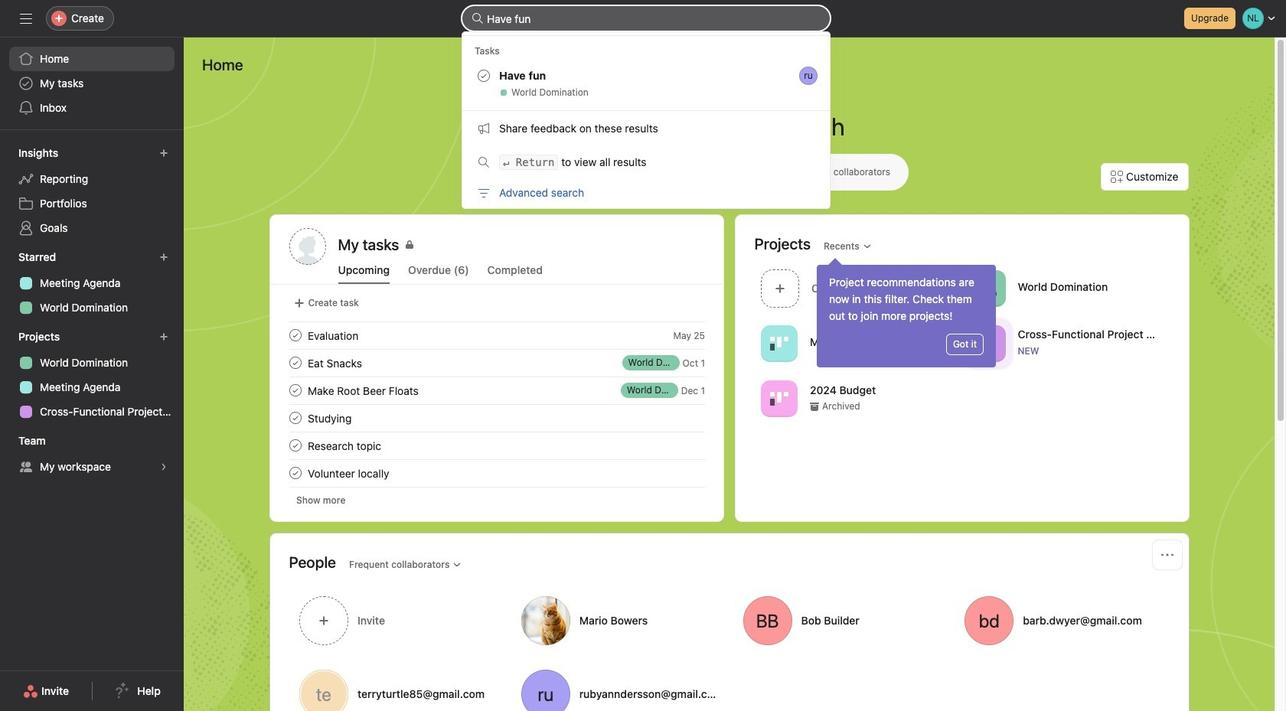 Task type: describe. For each thing, give the bounding box(es) containing it.
board image
[[770, 389, 788, 408]]

rocket image
[[978, 279, 996, 298]]

board image
[[770, 334, 788, 353]]

2 mark complete image from the top
[[286, 354, 304, 372]]

1 mark complete checkbox from the top
[[286, 354, 304, 372]]

Search tasks, projects, and more text field
[[463, 6, 830, 31]]

hide sidebar image
[[20, 12, 32, 25]]

new insights image
[[159, 149, 168, 158]]

teams element
[[0, 427, 184, 483]]

projects element
[[0, 323, 184, 427]]

add profile photo image
[[289, 228, 326, 265]]

starred element
[[0, 244, 184, 323]]

1 mark complete image from the top
[[286, 326, 304, 345]]

2 mark complete checkbox from the top
[[286, 381, 304, 400]]

see details, my workspace image
[[159, 463, 168, 472]]



Task type: locate. For each thing, give the bounding box(es) containing it.
0 vertical spatial mark complete checkbox
[[286, 354, 304, 372]]

insights element
[[0, 139, 184, 244]]

prominent image
[[472, 12, 484, 25]]

3 mark complete image from the top
[[286, 437, 304, 455]]

mark complete image
[[286, 381, 304, 400], [286, 409, 304, 427], [286, 464, 304, 483]]

1 vertical spatial mark complete image
[[286, 409, 304, 427]]

line_and_symbols image
[[978, 334, 996, 353]]

1 vertical spatial mark complete image
[[286, 354, 304, 372]]

1 mark complete image from the top
[[286, 381, 304, 400]]

2 vertical spatial mark complete image
[[286, 464, 304, 483]]

3 mark complete image from the top
[[286, 464, 304, 483]]

1 vertical spatial mark complete checkbox
[[286, 464, 304, 483]]

Mark complete checkbox
[[286, 354, 304, 372], [286, 464, 304, 483]]

1 mark complete checkbox from the top
[[286, 326, 304, 345]]

0 vertical spatial mark complete image
[[286, 381, 304, 400]]

4 mark complete checkbox from the top
[[286, 437, 304, 455]]

Mark complete checkbox
[[286, 326, 304, 345], [286, 381, 304, 400], [286, 409, 304, 427], [286, 437, 304, 455]]

add items to starred image
[[159, 253, 168, 262]]

3 mark complete checkbox from the top
[[286, 409, 304, 427]]

list item
[[755, 265, 963, 312], [271, 322, 723, 349], [271, 349, 723, 377], [271, 377, 723, 404], [271, 404, 723, 432], [271, 460, 723, 487]]

global element
[[0, 38, 184, 129]]

2 mark complete image from the top
[[286, 409, 304, 427]]

2 mark complete checkbox from the top
[[286, 464, 304, 483]]

tooltip
[[817, 260, 996, 368]]

actions image
[[1161, 549, 1174, 561]]

2 vertical spatial mark complete image
[[286, 437, 304, 455]]

new project or portfolio image
[[159, 332, 168, 342]]

None field
[[463, 6, 830, 31]]

mark complete image
[[286, 326, 304, 345], [286, 354, 304, 372], [286, 437, 304, 455]]

0 vertical spatial mark complete image
[[286, 326, 304, 345]]



Task type: vqa. For each thing, say whether or not it's contained in the screenshot.
second i from the top
no



